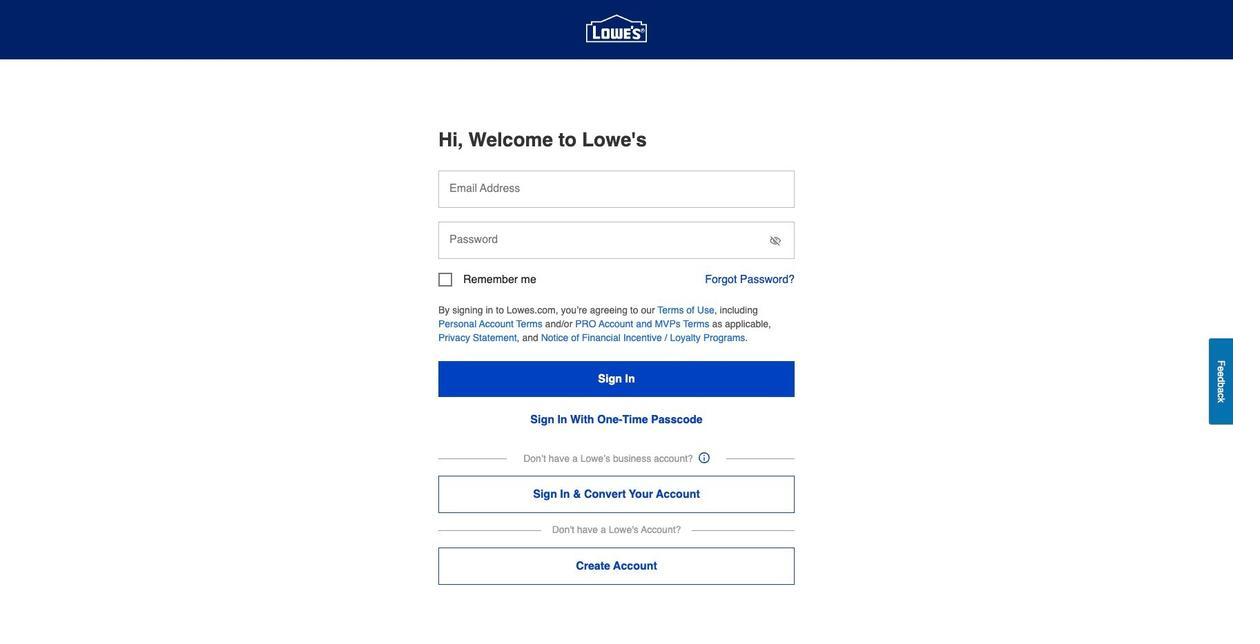 Task type: vqa. For each thing, say whether or not it's contained in the screenshot.
password password field
yes



Task type: locate. For each thing, give the bounding box(es) containing it.
tooltip button image
[[699, 452, 710, 464]]

show password image
[[770, 236, 781, 247]]



Task type: describe. For each thing, give the bounding box(es) containing it.
password password field
[[439, 222, 795, 259]]

remember me element
[[439, 273, 537, 287]]

Email text field
[[439, 171, 795, 208]]

lowe's home improvement logo image
[[587, 0, 647, 60]]



